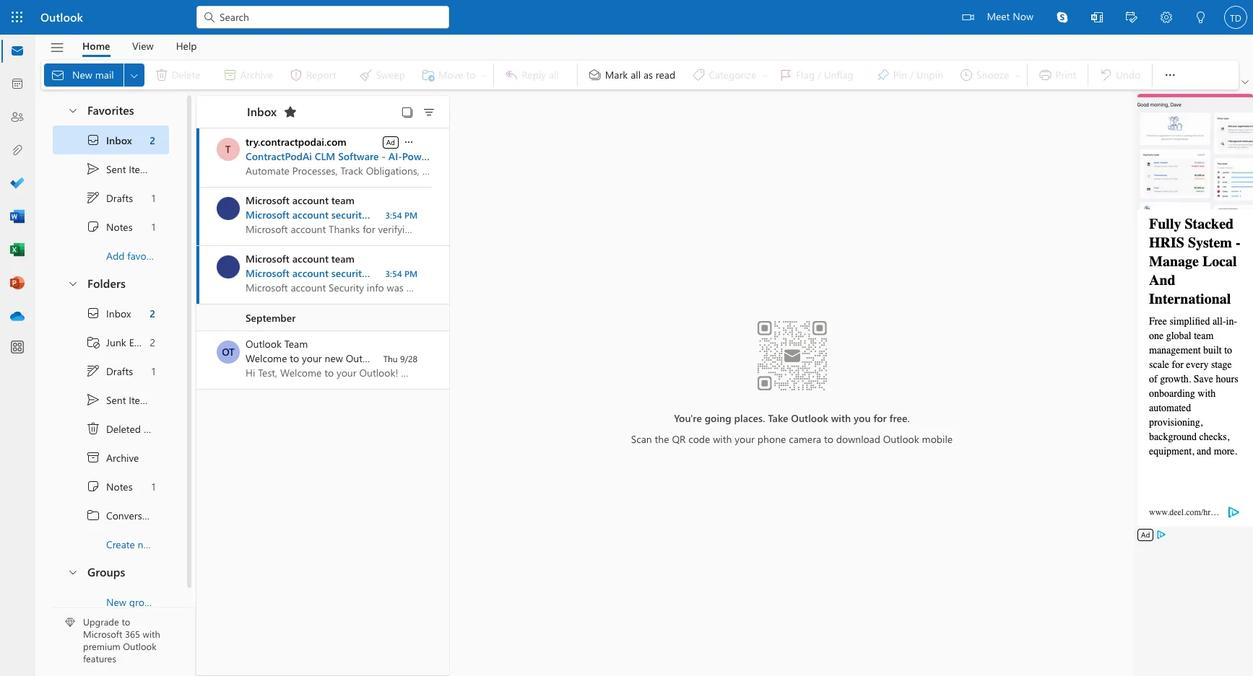 Task type: describe. For each thing, give the bounding box(es) containing it.

[[51, 68, 65, 82]]

3 1 from the top
[[152, 364, 155, 378]]

 tree item inside tree
[[53, 472, 169, 501]]

2  sent items from the top
[[86, 393, 153, 407]]

3:54 for verification
[[385, 209, 402, 221]]

help button
[[165, 35, 208, 57]]

ai-
[[388, 150, 402, 163]]

outlook inside upgrade to microsoft 365 with premium outlook features
[[123, 641, 157, 653]]

your inside you're going places. take outlook with you for free. scan the qr code with your phone camera to download outlook mobile
[[735, 432, 755, 446]]

team for verification
[[331, 194, 355, 207]]

create new folder tree item
[[53, 530, 185, 559]]

outlook inside outlook banner
[[40, 9, 83, 25]]

 archive
[[86, 451, 139, 465]]

favorite
[[127, 249, 161, 263]]

1  tree item from the top
[[53, 212, 169, 241]]

2 inside "favorites" tree
[[150, 133, 155, 147]]

microsoft account security info was added
[[246, 267, 440, 280]]

account up microsoft account security info verification
[[292, 194, 329, 207]]

outlook inside message list no conversations selected list box
[[246, 337, 282, 351]]

 new mail
[[51, 68, 114, 82]]

 tree item
[[53, 501, 169, 530]]

mark
[[605, 68, 628, 81]]

thu
[[383, 353, 398, 365]]

 inside  dropdown button
[[128, 70, 140, 81]]

2  tree item from the top
[[53, 357, 169, 386]]

september heading
[[196, 305, 449, 332]]

add favorite
[[106, 249, 161, 263]]

 button
[[418, 102, 441, 122]]

2 notes from the top
[[106, 480, 133, 494]]

repository
[[487, 150, 536, 163]]

meet now
[[987, 9, 1034, 23]]

security for verification
[[331, 208, 367, 222]]

outlook banner
[[0, 0, 1253, 37]]

places.
[[734, 411, 765, 425]]

free.
[[890, 411, 910, 425]]

for
[[874, 411, 887, 425]]

9/28
[[400, 353, 418, 365]]

2 sent from the top
[[106, 393, 126, 407]]

2  from the top
[[86, 393, 100, 407]]

try.contractpodai.com
[[246, 135, 346, 149]]

outlook team
[[246, 337, 308, 351]]

premium
[[83, 641, 120, 653]]

1 vertical spatial items
[[129, 393, 153, 407]]

with inside upgrade to microsoft 365 with premium outlook features
[[143, 629, 160, 641]]

files image
[[10, 144, 25, 158]]

outlook down free.
[[883, 432, 919, 446]]

inbox for 1st "" tree item from the top
[[106, 133, 132, 147]]

clm
[[315, 150, 335, 163]]

home
[[82, 39, 110, 52]]

features
[[83, 653, 116, 665]]

thu 9/28
[[383, 353, 418, 365]]

microsoft account team for microsoft account security info verification
[[246, 194, 355, 207]]

ad inside message list no conversations selected list box
[[386, 137, 395, 147]]

you're
[[674, 411, 702, 425]]

to do image
[[10, 177, 25, 191]]

read
[[656, 68, 676, 81]]

going
[[705, 411, 732, 425]]

download
[[836, 432, 880, 446]]

 sent items inside "favorites" tree
[[86, 162, 153, 176]]

groups tree item
[[53, 559, 169, 588]]


[[1161, 12, 1172, 23]]

groups
[[87, 565, 125, 580]]

info for was
[[370, 267, 388, 280]]

left-rail-appbar navigation
[[3, 35, 32, 334]]

software
[[338, 150, 379, 163]]

to inside you're going places. take outlook with you for free. scan the qr code with your phone camera to download outlook mobile
[[824, 432, 833, 446]]

items inside "favorites" tree
[[129, 162, 153, 176]]


[[1126, 12, 1138, 23]]

try.contractpodai.com image
[[216, 138, 239, 161]]

camera
[[789, 432, 821, 446]]

 button
[[397, 102, 418, 122]]

 junk email 2
[[86, 335, 155, 350]]

security for was
[[331, 267, 367, 280]]

2  tree item from the top
[[53, 299, 169, 328]]

upgrade
[[83, 616, 119, 629]]

excel image
[[10, 243, 25, 258]]

tree containing 
[[53, 299, 185, 559]]

junk
[[106, 336, 126, 349]]

word image
[[10, 210, 25, 225]]

 inbox inside "favorites" tree
[[86, 133, 132, 147]]


[[401, 106, 414, 119]]

outlook.com
[[346, 352, 404, 365]]

 for  popup button
[[1163, 68, 1178, 82]]

now
[[1013, 9, 1034, 23]]

 button
[[1184, 0, 1219, 37]]

you
[[854, 411, 871, 425]]

account up the september heading
[[292, 267, 329, 280]]

account right thu
[[407, 352, 442, 365]]

code
[[688, 432, 710, 446]]


[[86, 422, 100, 436]]

microsoft inside upgrade to microsoft 365 with premium outlook features
[[83, 629, 122, 641]]

message list section
[[196, 92, 536, 676]]

 for groups
[[67, 567, 79, 578]]

2 inside the  junk email 2
[[150, 336, 155, 349]]

contract
[[445, 150, 484, 163]]

1 vertical spatial ad
[[1141, 530, 1150, 540]]

 for 2nd  tree item from the top
[[86, 364, 100, 379]]

team
[[284, 337, 308, 351]]

new group tree item
[[53, 588, 169, 617]]

 tree item
[[53, 415, 169, 444]]

folders
[[87, 276, 126, 291]]

qr
[[672, 432, 686, 446]]

all
[[631, 68, 641, 81]]

set your advertising preferences image
[[1156, 529, 1168, 541]]

1  tree item from the top
[[53, 126, 169, 155]]

 button
[[1115, 0, 1149, 37]]

 drafts inside "favorites" tree
[[86, 191, 133, 205]]

you're going places. take outlook with you for free. scan the qr code with your phone camera to download outlook mobile
[[631, 411, 953, 446]]

3:54 for was
[[385, 268, 402, 280]]

the
[[655, 432, 669, 446]]

add
[[106, 249, 125, 263]]

4 1 from the top
[[152, 480, 155, 494]]

Search field
[[218, 9, 441, 24]]

message list no conversations selected list box
[[196, 129, 536, 676]]

Select a conversation checkbox
[[217, 197, 246, 220]]

mail image
[[10, 44, 25, 59]]

welcome to your new outlook.com account
[[246, 352, 442, 365]]


[[422, 105, 436, 120]]

outlook up camera
[[791, 411, 828, 425]]

 mark all as read
[[588, 68, 676, 82]]

take
[[768, 411, 788, 425]]

deleted
[[106, 422, 141, 436]]

email
[[129, 336, 153, 349]]

upgrade to microsoft 365 with premium outlook features
[[83, 616, 160, 665]]

3:54 pm for verification
[[385, 209, 418, 221]]


[[283, 105, 298, 119]]

microsoft account team image
[[217, 197, 240, 220]]

favorites
[[87, 103, 134, 118]]

 button
[[279, 100, 302, 124]]

1  tree item from the top
[[53, 183, 169, 212]]

favorites tree
[[53, 91, 169, 270]]

inbox heading
[[228, 96, 302, 128]]

sent inside "favorites" tree
[[106, 162, 126, 176]]

 button
[[1156, 61, 1185, 90]]


[[202, 10, 217, 25]]


[[86, 335, 100, 350]]

account up microsoft account security info was added
[[292, 252, 329, 266]]

to for upgrade to microsoft 365 with premium outlook features
[[122, 616, 130, 629]]

 button
[[1149, 0, 1184, 37]]

0 vertical spatial with
[[831, 411, 851, 425]]

to for welcome to your new outlook.com account
[[290, 352, 299, 365]]

help
[[176, 39, 197, 52]]

 for 2nd  tree item from the bottom
[[86, 191, 100, 205]]

items inside ' deleted items'
[[144, 422, 168, 436]]



Task type: locate. For each thing, give the bounding box(es) containing it.
2 pm from the top
[[404, 268, 418, 280]]

0 vertical spatial inbox
[[247, 104, 277, 119]]

1 vertical spatial 
[[403, 136, 415, 148]]

mt for microsoft account security info was added
[[221, 260, 236, 274]]

account down "clm"
[[292, 208, 329, 222]]

new left folder
[[138, 538, 156, 551]]

2 right "junk"
[[150, 336, 155, 349]]

people image
[[10, 111, 25, 125]]

 tree item
[[53, 183, 169, 212], [53, 357, 169, 386]]

pm
[[404, 209, 418, 221], [404, 268, 418, 280]]

2 microsoft account team from the top
[[246, 252, 355, 266]]

scan
[[631, 432, 652, 446]]

0 horizontal spatial new
[[72, 68, 92, 81]]

2 down favorites tree item
[[150, 133, 155, 147]]

2 1 from the top
[[152, 220, 155, 234]]

1  from the top
[[86, 162, 100, 176]]

items
[[129, 162, 153, 176], [129, 393, 153, 407], [144, 422, 168, 436]]

 tree item up the deleted
[[53, 386, 169, 415]]

0 horizontal spatial ad
[[386, 137, 395, 147]]

2 3:54 pm from the top
[[385, 268, 418, 280]]

 inside "favorites" tree
[[86, 133, 100, 147]]

1  from the top
[[86, 220, 100, 234]]

 left folders
[[67, 278, 79, 289]]

0 vertical spatial  button
[[60, 97, 85, 124]]

1 sent from the top
[[106, 162, 126, 176]]

inbox inside tree
[[106, 307, 131, 320]]

0 vertical spatial 
[[86, 191, 100, 205]]

security left was
[[331, 267, 367, 280]]

added
[[411, 267, 440, 280]]

onedrive image
[[10, 310, 25, 324]]

sent
[[106, 162, 126, 176], [106, 393, 126, 407]]

0 vertical spatial  notes
[[86, 220, 133, 234]]

with down going
[[713, 432, 732, 446]]

 inside popup button
[[1163, 68, 1178, 82]]

view button
[[121, 35, 164, 57]]

 button
[[1045, 0, 1080, 35]]

0 vertical spatial new
[[72, 68, 92, 81]]

microsoft account team image
[[217, 256, 240, 279]]

2 security from the top
[[331, 267, 367, 280]]

1 vertical spatial 
[[86, 364, 100, 379]]

 tree item up add at the top
[[53, 212, 169, 241]]

new
[[72, 68, 92, 81], [106, 596, 126, 609]]

2  from the top
[[86, 306, 100, 321]]

to inside message list no conversations selected list box
[[290, 352, 299, 365]]

application containing outlook
[[0, 0, 1253, 677]]

 drafts
[[86, 191, 133, 205], [86, 364, 133, 379]]

 inbox down folders tree item
[[86, 306, 131, 321]]

tree
[[53, 299, 185, 559]]

3:54 pm down verification
[[385, 268, 418, 280]]

0 vertical spatial  tree item
[[53, 126, 169, 155]]

powered
[[402, 150, 442, 163]]

 up 
[[86, 393, 100, 407]]

1 vertical spatial  button
[[60, 270, 85, 297]]

tags group
[[581, 61, 1025, 90]]

to down team in the left of the page
[[290, 352, 299, 365]]

3  button from the top
[[60, 559, 85, 586]]

1  button from the top
[[60, 97, 85, 124]]

outlook
[[40, 9, 83, 25], [246, 337, 282, 351], [791, 411, 828, 425], [883, 432, 919, 446], [123, 641, 157, 653]]

1 mt from the top
[[221, 202, 236, 215]]

 up add favorite tree item at the left top of page
[[86, 220, 100, 234]]

 button inside folders tree item
[[60, 270, 85, 297]]

 tree item up "junk"
[[53, 299, 169, 328]]

 inside dropdown button
[[403, 136, 415, 148]]

sent down favorites tree item
[[106, 162, 126, 176]]

0 vertical spatial drafts
[[106, 191, 133, 205]]

 inbox down favorites tree item
[[86, 133, 132, 147]]

inbox inside inbox 
[[247, 104, 277, 119]]

tab list
[[72, 35, 208, 57]]

contractpodai clm software - ai-powered contract repository
[[246, 150, 536, 163]]

new inside create new folder "tree item"
[[138, 538, 156, 551]]


[[588, 68, 602, 82]]

td image
[[1224, 6, 1247, 29]]

0 vertical spatial 
[[86, 162, 100, 176]]

0 vertical spatial pm
[[404, 209, 418, 221]]

outlook team image
[[217, 341, 240, 364]]

 up powered
[[403, 136, 415, 148]]

2  button from the top
[[60, 270, 85, 297]]

1 vertical spatial 
[[86, 306, 100, 321]]

1 horizontal spatial new
[[106, 596, 126, 609]]

1 vertical spatial  notes
[[86, 480, 133, 494]]

365
[[125, 629, 140, 641]]

 down favorites tree item
[[86, 162, 100, 176]]

2  tree item from the top
[[53, 386, 169, 415]]

 inside groups tree item
[[67, 567, 79, 578]]

2 up the email
[[150, 307, 155, 320]]

microsoft account team up microsoft account security info verification
[[246, 194, 355, 207]]

 sent items up the deleted
[[86, 393, 153, 407]]

 down favorites tree item
[[86, 133, 100, 147]]

0 horizontal spatial 
[[403, 136, 415, 148]]

2 3:54 from the top
[[385, 268, 402, 280]]

Select a conversation checkbox
[[217, 256, 246, 279]]

3:54 pm for was
[[385, 268, 418, 280]]

 inside "favorites" tree
[[86, 220, 100, 234]]

1  sent items from the top
[[86, 162, 153, 176]]

1 pm from the top
[[404, 209, 418, 221]]

new inside message list no conversations selected list box
[[325, 352, 343, 365]]

0 vertical spatial items
[[129, 162, 153, 176]]

0 vertical spatial 3:54
[[385, 209, 402, 221]]

meet
[[987, 9, 1010, 23]]

group
[[129, 596, 156, 609]]

 button down  new mail
[[60, 97, 85, 124]]


[[1091, 12, 1103, 23]]

1 vertical spatial  sent items
[[86, 393, 153, 407]]

mt inside microsoft account team icon
[[221, 260, 236, 274]]

1 vertical spatial  tree item
[[53, 357, 169, 386]]

outlook right premium
[[123, 641, 157, 653]]

0 vertical spatial to
[[290, 352, 299, 365]]

drafts inside "favorites" tree
[[106, 191, 133, 205]]

info left was
[[370, 267, 388, 280]]

phone
[[758, 432, 786, 446]]

3:54 up was
[[385, 209, 402, 221]]

 button left folders
[[60, 270, 85, 297]]

0 vertical spatial sent
[[106, 162, 126, 176]]

to right camera
[[824, 432, 833, 446]]

1 vertical spatial  inbox
[[86, 306, 131, 321]]

0 vertical spatial 
[[1163, 68, 1178, 82]]

ad up contractpodai clm software - ai-powered contract repository
[[386, 137, 395, 147]]

 button
[[402, 135, 415, 149]]

mt up microsoft account team icon
[[221, 202, 236, 215]]

0 vertical spatial mt
[[221, 202, 236, 215]]

2 vertical spatial  button
[[60, 559, 85, 586]]

 down  'dropdown button'
[[1163, 68, 1178, 82]]

with right 365
[[143, 629, 160, 641]]

0 vertical spatial team
[[331, 194, 355, 207]]

1  from the top
[[86, 133, 100, 147]]

inbox up the  junk email 2
[[106, 307, 131, 320]]

items up ' deleted items' on the bottom of the page
[[129, 393, 153, 407]]

0 vertical spatial  sent items
[[86, 162, 153, 176]]

drafts up add at the top
[[106, 191, 133, 205]]

1 vertical spatial with
[[713, 432, 732, 446]]

 notes up add favorite tree item at the left top of page
[[86, 220, 133, 234]]

move & delete group
[[44, 61, 491, 90]]

1 vertical spatial drafts
[[106, 364, 133, 378]]

1 microsoft account team from the top
[[246, 194, 355, 207]]

 notes up  tree item at left bottom
[[86, 480, 133, 494]]

1 vertical spatial to
[[824, 432, 833, 446]]

1 vertical spatial new
[[138, 538, 156, 551]]

 tree item down  archive on the left of the page
[[53, 472, 169, 501]]

1 vertical spatial sent
[[106, 393, 126, 407]]

your
[[302, 352, 322, 365], [735, 432, 755, 446]]


[[86, 509, 100, 523]]

1 vertical spatial 
[[86, 393, 100, 407]]

1 info from the top
[[370, 208, 388, 222]]

1 security from the top
[[331, 208, 367, 222]]

1 2 from the top
[[150, 133, 155, 147]]

1  from the top
[[86, 191, 100, 205]]

1 horizontal spatial 
[[1163, 68, 1178, 82]]

mt for microsoft account security info verification
[[221, 202, 236, 215]]


[[1242, 79, 1249, 86]]

new inside tree item
[[106, 596, 126, 609]]

 button for folders
[[60, 270, 85, 297]]

1 horizontal spatial new
[[325, 352, 343, 365]]

1 1 from the top
[[152, 191, 155, 205]]

3:54 left added
[[385, 268, 402, 280]]

create new folder
[[106, 538, 185, 551]]

your down places.
[[735, 432, 755, 446]]

ot
[[222, 345, 235, 359]]

with
[[831, 411, 851, 425], [713, 432, 732, 446], [143, 629, 160, 641]]

0 horizontal spatial with
[[143, 629, 160, 641]]

info left verification
[[370, 208, 388, 222]]

inbox down favorites tree item
[[106, 133, 132, 147]]

with left "you" on the right bottom
[[831, 411, 851, 425]]

 for folders
[[67, 278, 79, 289]]

1 horizontal spatial ad
[[1141, 530, 1150, 540]]

outlook link
[[40, 0, 83, 35]]

1 vertical spatial 2
[[150, 307, 155, 320]]

 drafts up add favorite tree item at the left top of page
[[86, 191, 133, 205]]

0 vertical spatial new
[[325, 352, 343, 365]]

0 vertical spatial 2
[[150, 133, 155, 147]]

mobile
[[922, 432, 953, 446]]

0 vertical spatial microsoft account team
[[246, 194, 355, 207]]

 left groups
[[67, 567, 79, 578]]

new
[[325, 352, 343, 365], [138, 538, 156, 551]]

1 drafts from the top
[[106, 191, 133, 205]]

2 info from the top
[[370, 267, 388, 280]]

0 horizontal spatial new
[[138, 538, 156, 551]]

 down  new mail
[[67, 104, 79, 116]]

 inbox
[[86, 133, 132, 147], [86, 306, 131, 321]]

2 vertical spatial to
[[122, 616, 130, 629]]


[[1057, 12, 1068, 23]]

1 vertical spatial  drafts
[[86, 364, 133, 379]]

-
[[382, 150, 386, 163]]

2 vertical spatial items
[[144, 422, 168, 436]]

tab list containing home
[[72, 35, 208, 57]]

 inside folders tree item
[[67, 278, 79, 289]]


[[86, 191, 100, 205], [86, 364, 100, 379]]

1 vertical spatial  tree item
[[53, 299, 169, 328]]

1 vertical spatial info
[[370, 267, 388, 280]]


[[86, 162, 100, 176], [86, 393, 100, 407]]

1 vertical spatial 3:54 pm
[[385, 268, 418, 280]]

 tree item down "junk"
[[53, 357, 169, 386]]

microsoft
[[246, 194, 290, 207], [246, 208, 290, 222], [246, 252, 290, 266], [246, 267, 290, 280], [83, 629, 122, 641]]


[[1195, 12, 1207, 23]]

microsoft account team for microsoft account security info was added
[[246, 252, 355, 266]]

0 vertical spatial 
[[86, 133, 100, 147]]

1  drafts from the top
[[86, 191, 133, 205]]

0 vertical spatial 3:54 pm
[[385, 209, 418, 221]]

ad
[[386, 137, 395, 147], [1141, 530, 1150, 540]]

1 3:54 from the top
[[385, 209, 402, 221]]

2 drafts from the top
[[106, 364, 133, 378]]

 tree item
[[53, 212, 169, 241], [53, 472, 169, 501]]

3 2 from the top
[[150, 336, 155, 349]]

Select a conversation checkbox
[[217, 341, 246, 364]]

1 horizontal spatial with
[[713, 432, 732, 446]]

1  tree item from the top
[[53, 155, 169, 183]]

sent up  tree item
[[106, 393, 126, 407]]

0 vertical spatial your
[[302, 352, 322, 365]]

more apps image
[[10, 341, 25, 355]]

pm down verification
[[404, 268, 418, 280]]

pm for was
[[404, 268, 418, 280]]


[[1163, 68, 1178, 82], [403, 136, 415, 148]]

 drafts down  tree item
[[86, 364, 133, 379]]

to
[[290, 352, 299, 365], [824, 432, 833, 446], [122, 616, 130, 629]]

mt inside microsoft account team image
[[221, 202, 236, 215]]

2 team from the top
[[331, 252, 355, 266]]

calendar image
[[10, 77, 25, 92]]

 button inside groups tree item
[[60, 559, 85, 586]]

powerpoint image
[[10, 277, 25, 291]]

items right the deleted
[[144, 422, 168, 436]]

0 vertical spatial ad
[[386, 137, 395, 147]]

2 horizontal spatial with
[[831, 411, 851, 425]]

2  from the top
[[86, 480, 100, 494]]

to inside upgrade to microsoft 365 with premium outlook features
[[122, 616, 130, 629]]


[[86, 451, 100, 465]]

1 team from the top
[[331, 194, 355, 207]]

0 horizontal spatial your
[[302, 352, 322, 365]]

notes down archive at the left bottom
[[106, 480, 133, 494]]

inbox
[[247, 104, 277, 119], [106, 133, 132, 147], [106, 307, 131, 320]]

1 vertical spatial  tree item
[[53, 386, 169, 415]]

add favorite tree item
[[53, 241, 169, 270]]

2 horizontal spatial to
[[824, 432, 833, 446]]

september
[[246, 311, 296, 325]]

 up add favorite tree item at the left top of page
[[86, 191, 100, 205]]

pm for verification
[[404, 209, 418, 221]]

 tree item
[[53, 126, 169, 155], [53, 299, 169, 328]]

premium features image
[[65, 619, 75, 629]]

ad left set your advertising preferences image
[[1141, 530, 1150, 540]]

 button
[[43, 35, 72, 60]]

2 mt from the top
[[221, 260, 236, 274]]

 sent items
[[86, 162, 153, 176], [86, 393, 153, 407]]

1 vertical spatial mt
[[221, 260, 236, 274]]

2  tree item from the top
[[53, 472, 169, 501]]

1 vertical spatial 3:54
[[385, 268, 402, 280]]

welcome
[[246, 352, 287, 365]]

0 vertical spatial info
[[370, 208, 388, 222]]

microsoft account team up microsoft account security info was added
[[246, 252, 355, 266]]

security up microsoft account security info was added
[[331, 208, 367, 222]]

0 vertical spatial  tree item
[[53, 183, 169, 212]]

 search field
[[196, 0, 449, 33]]

new left the mail
[[72, 68, 92, 81]]

 notes inside "favorites" tree
[[86, 220, 133, 234]]

1 vertical spatial  tree item
[[53, 472, 169, 501]]

 button for groups
[[60, 559, 85, 586]]

pm up was
[[404, 209, 418, 221]]

your inside message list no conversations selected list box
[[302, 352, 322, 365]]

security
[[331, 208, 367, 222], [331, 267, 367, 280]]

info for verification
[[370, 208, 388, 222]]

0 vertical spatial  drafts
[[86, 191, 133, 205]]

 tree item down favorites
[[53, 126, 169, 155]]

2  inbox from the top
[[86, 306, 131, 321]]

 button
[[1239, 75, 1252, 90]]

items down favorites tree item
[[129, 162, 153, 176]]

0 vertical spatial  inbox
[[86, 133, 132, 147]]

folders tree item
[[53, 270, 169, 299]]

folder
[[159, 538, 185, 551]]

0 vertical spatial notes
[[106, 220, 133, 234]]

 for favorites
[[67, 104, 79, 116]]

1 3:54 pm from the top
[[385, 209, 418, 221]]

notes up add at the top
[[106, 220, 133, 234]]

2 vertical spatial inbox
[[106, 307, 131, 320]]

 tree item
[[53, 155, 169, 183], [53, 386, 169, 415]]

2 vertical spatial 2
[[150, 336, 155, 349]]

new up upgrade
[[106, 596, 126, 609]]

your down team in the left of the page
[[302, 352, 322, 365]]

 button inside favorites tree item
[[60, 97, 85, 124]]

new inside  new mail
[[72, 68, 92, 81]]

2  drafts from the top
[[86, 364, 133, 379]]

1 vertical spatial your
[[735, 432, 755, 446]]

3:54 pm
[[385, 209, 418, 221], [385, 268, 418, 280]]

favorites tree item
[[53, 97, 169, 126]]

1 vertical spatial microsoft account team
[[246, 252, 355, 266]]

 inside "favorites" tree
[[86, 162, 100, 176]]

inbox 
[[247, 104, 298, 119]]

 tree item up add favorite tree item at the left top of page
[[53, 183, 169, 212]]

 for  dropdown button
[[403, 136, 415, 148]]

 up 
[[86, 306, 100, 321]]

as
[[644, 68, 653, 81]]

notes inside "favorites" tree
[[106, 220, 133, 234]]

mail
[[95, 68, 114, 81]]

 notes
[[86, 220, 133, 234], [86, 480, 133, 494]]

team up microsoft account security info verification
[[331, 194, 355, 207]]

 up the 
[[86, 480, 100, 494]]

2 vertical spatial with
[[143, 629, 160, 641]]

3:54 pm up was
[[385, 209, 418, 221]]

create
[[106, 538, 135, 551]]

inbox inside "favorites" tree
[[106, 133, 132, 147]]

verification
[[391, 208, 442, 222]]

outlook up welcome
[[246, 337, 282, 351]]

 button for favorites
[[60, 97, 85, 124]]

 button left groups
[[60, 559, 85, 586]]

0 vertical spatial security
[[331, 208, 367, 222]]

 tree item
[[53, 328, 169, 357]]

 inside "favorites" tree
[[86, 191, 100, 205]]

1 horizontal spatial to
[[290, 352, 299, 365]]

inbox for 1st "" tree item from the bottom of the application containing outlook
[[106, 307, 131, 320]]


[[128, 70, 140, 81], [67, 104, 79, 116], [67, 278, 79, 289], [67, 567, 79, 578]]

new left outlook.com
[[325, 352, 343, 365]]

inbox left 
[[247, 104, 277, 119]]

0 vertical spatial 
[[86, 220, 100, 234]]

1 vertical spatial new
[[106, 596, 126, 609]]

1  inbox from the top
[[86, 133, 132, 147]]

1 vertical spatial 
[[86, 480, 100, 494]]

2  from the top
[[86, 364, 100, 379]]

account
[[292, 194, 329, 207], [292, 208, 329, 222], [292, 252, 329, 266], [292, 267, 329, 280], [407, 352, 442, 365]]

 button
[[1080, 0, 1115, 37]]

1 vertical spatial team
[[331, 252, 355, 266]]

0 horizontal spatial to
[[122, 616, 130, 629]]

2 2 from the top
[[150, 307, 155, 320]]

view
[[132, 39, 154, 52]]

 tree item down favorites tree item
[[53, 155, 169, 183]]

outlook up '' button
[[40, 9, 83, 25]]


[[49, 40, 65, 55]]

 inside tree
[[86, 364, 100, 379]]


[[962, 12, 974, 23]]

1 vertical spatial notes
[[106, 480, 133, 494]]

new group
[[106, 596, 156, 609]]

 button
[[60, 97, 85, 124], [60, 270, 85, 297], [60, 559, 85, 586]]

1 notes from the top
[[106, 220, 133, 234]]

drafts down the  junk email 2
[[106, 364, 133, 378]]

home button
[[72, 35, 121, 57]]

team for was
[[331, 252, 355, 266]]

2  notes from the top
[[86, 480, 133, 494]]

1 vertical spatial pm
[[404, 268, 418, 280]]

1  notes from the top
[[86, 220, 133, 234]]

 inside tree
[[86, 480, 100, 494]]

 button
[[124, 64, 144, 87]]

contractpodai
[[246, 150, 312, 163]]

1
[[152, 191, 155, 205], [152, 220, 155, 234], [152, 364, 155, 378], [152, 480, 155, 494]]

1 horizontal spatial your
[[735, 432, 755, 446]]

1 vertical spatial inbox
[[106, 133, 132, 147]]

0 vertical spatial  tree item
[[53, 212, 169, 241]]

 down 
[[86, 364, 100, 379]]

team up microsoft account security info was added
[[331, 252, 355, 266]]

 right the mail
[[128, 70, 140, 81]]

application
[[0, 0, 1253, 677]]

 sent items down favorites tree item
[[86, 162, 153, 176]]

 tree item
[[53, 444, 169, 472]]

 deleted items
[[86, 422, 168, 436]]

 inside favorites tree item
[[67, 104, 79, 116]]

to down new group in the bottom of the page
[[122, 616, 130, 629]]

1 vertical spatial security
[[331, 267, 367, 280]]

mt down microsoft account team image
[[221, 260, 236, 274]]

0 vertical spatial  tree item
[[53, 155, 169, 183]]



Task type: vqa. For each thing, say whether or not it's contained in the screenshot.
TD IMAGE
yes



